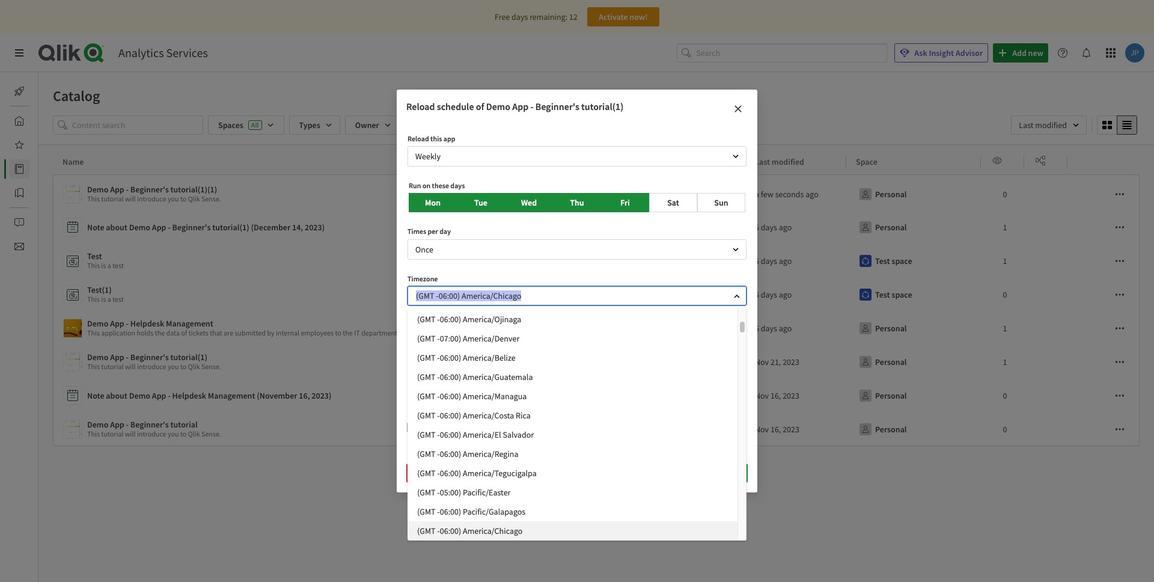Task type: describe. For each thing, give the bounding box(es) containing it.
(gmt for (gmt -06:00) america/el salvador
[[417, 429, 436, 440]]

test space button for 1
[[856, 251, 915, 271]]

demo app - beginner's tutorial(1) this tutorial will introduce you to qlik sense.
[[87, 352, 221, 371]]

delete
[[416, 468, 439, 479]]

demo app - helpdesk management button
[[63, 316, 505, 340]]

days inside cell
[[761, 323, 778, 334]]

(gmt -07:00) america/edmonton option
[[408, 290, 738, 310]]

2 2023 from the top
[[783, 390, 800, 401]]

(gmt for (gmt -05:00) pacific/easter
[[417, 487, 436, 498]]

space
[[856, 156, 878, 167]]

app inside demo app - beginner's tutorial(1) this tutorial will introduce you to qlik sense.
[[110, 352, 124, 363]]

note about demo app - beginner's tutorial(1) (december 14, 2023)
[[87, 222, 325, 233]]

- inside demo app - beginner's tutorial this tutorial will introduce you to qlik sense.
[[126, 419, 129, 430]]

beginner's inside dialog
[[536, 100, 580, 112]]

(gmt -06:00) america/chicago
[[417, 526, 523, 536]]

06:00) for america/guatemala
[[440, 372, 461, 383]]

06:00) for america/el
[[440, 429, 461, 440]]

personal cell for a few seconds ago
[[847, 174, 982, 210]]

tutorial(1) inside dialog
[[582, 100, 624, 112]]

sense. for demo app - beginner's tutorial
[[201, 429, 221, 438]]

test(1)
[[87, 284, 112, 295]]

tue button
[[457, 193, 505, 213]]

ask insight advisor button
[[895, 43, 989, 63]]

(gmt -06:00) america/el salvador
[[417, 429, 534, 440]]

america/belize
[[463, 352, 516, 363]]

day for times per day
[[440, 227, 451, 236]]

(gmt -06:00) america/tegucigalpa option
[[408, 464, 738, 483]]

alerts image
[[14, 218, 24, 227]]

edit the time image
[[733, 337, 747, 351]]

(gmt -06:00) america/costa rica
[[417, 410, 531, 421]]

qlik sense app for test
[[666, 256, 718, 266]]

alerts link
[[10, 213, 59, 232]]

thu
[[570, 197, 584, 208]]

type
[[654, 156, 672, 167]]

test for test(1)
[[876, 289, 890, 300]]

run this schedule
[[408, 369, 462, 378]]

this for demo app - beginner's tutorial
[[87, 429, 100, 438]]

(gmt -06:00) pacific/galapagos
[[417, 506, 526, 517]]

a few seconds ago cell
[[746, 174, 847, 210]]

sense. for demo app - beginner's tutorial(1)(1)
[[201, 194, 221, 203]]

rica
[[516, 410, 531, 421]]

3 james peterson image from the top
[[520, 321, 535, 336]]

searchbar element
[[677, 43, 888, 63]]

analytics services element
[[118, 45, 208, 60]]

(gmt -06:00) america/el salvador option
[[408, 425, 738, 444]]

few
[[761, 189, 774, 200]]

qlik inside demo app - beginner's tutorial this tutorial will introduce you to qlik sense.
[[188, 429, 200, 438]]

peterson for test
[[565, 256, 596, 266]]

nov 21, 2023
[[755, 357, 800, 367]]

Times per day field
[[408, 239, 747, 260]]

a few seconds ago button
[[755, 185, 819, 204]]

0 for 5 days ago
[[1003, 289, 1008, 300]]

analytics
[[118, 45, 164, 60]]

weekly
[[416, 151, 441, 162]]

personal for 6 days ago
[[876, 323, 907, 334]]

(gmt -06:00) america/chicago option
[[408, 521, 738, 541]]

personal cell for 6 days ago
[[847, 312, 982, 345]]

qlik sense app image for demo app - beginner's tutorial(1)
[[64, 353, 82, 371]]

5 days ago button for 1
[[755, 251, 792, 271]]

test(1) this is a test
[[87, 284, 124, 304]]

06:00) for america/chicago
[[440, 526, 461, 536]]

america/edmonton
[[463, 295, 532, 306]]

save button
[[712, 464, 748, 483]]

per
[[428, 227, 438, 236]]

test space cell for 0
[[847, 278, 982, 312]]

1 5 days ago from the top
[[755, 222, 792, 233]]

reload
[[449, 422, 472, 433]]

on
[[423, 181, 431, 190]]

6
[[755, 323, 760, 334]]

07:00) for america/denver
[[440, 333, 461, 344]]

2 personal button from the top
[[856, 218, 910, 237]]

seconds
[[776, 189, 804, 200]]

home image
[[14, 116, 24, 126]]

ask insight advisor
[[915, 48, 983, 58]]

run for run this schedule
[[408, 369, 420, 378]]

this inside test this is a test
[[87, 261, 100, 270]]

these
[[432, 181, 449, 190]]

demo inside dialog
[[486, 100, 511, 112]]

sat button
[[650, 193, 698, 213]]

free
[[495, 11, 510, 22]]

introduce for tutorial
[[137, 429, 166, 438]]

1 cell for 6 days ago
[[982, 312, 1025, 345]]

1 5 from the top
[[755, 222, 760, 233]]

nov 16, 2023 button
[[755, 420, 800, 439]]

nov 16, 2023 for first nov 16, 2023 cell
[[755, 390, 800, 401]]

4 james peterson image from the top
[[520, 422, 535, 437]]

2023) for note about demo app - helpdesk management (november 16, 2023)
[[312, 390, 332, 401]]

america/guatemala
[[463, 372, 533, 383]]

timezone
[[408, 274, 438, 283]]

personal cell for nov 21, 2023
[[847, 345, 982, 379]]

6 days ago button
[[755, 319, 792, 338]]

james for test(1)
[[540, 289, 563, 300]]

hh:mm (a|p)m text field
[[408, 333, 725, 355]]

nov for 1
[[755, 357, 769, 367]]

1 5 days ago cell from the top
[[746, 210, 847, 244]]

app inside dialog
[[444, 134, 456, 143]]

pacific/easter
[[463, 487, 511, 498]]

tue
[[475, 197, 488, 208]]

(gmt -06:00) america/ojinaga option
[[408, 310, 738, 329]]

qlik sense app cell for test
[[645, 244, 746, 278]]

demo app - helpdesk management
[[87, 318, 213, 329]]

james peterson for test(1)
[[540, 289, 596, 300]]

(gmt -07:00) america/edmonton
[[417, 295, 532, 306]]

now!
[[630, 11, 648, 22]]

activate now!
[[599, 11, 648, 22]]

will for tutorial(1)
[[125, 362, 136, 371]]

activate
[[599, 11, 628, 22]]

partial reload
[[425, 422, 472, 433]]

open sidebar menu image
[[14, 48, 24, 58]]

a inside a few seconds ago button
[[755, 189, 760, 200]]

(gmt -06:00) america/ojinaga
[[417, 314, 522, 325]]

2 personal from the top
[[876, 222, 907, 233]]

5 personal cell from the top
[[847, 379, 982, 413]]

america/tegucigalpa
[[463, 468, 537, 479]]

free days remaining: 12
[[495, 11, 578, 22]]

a for test
[[107, 261, 111, 270]]

2 nov 16, 2023 cell from the top
[[746, 413, 847, 446]]

tutorial for demo app - beginner's tutorial(1)(1)
[[101, 194, 124, 203]]

05:00)
[[440, 487, 461, 498]]

1 cell for nov 21, 2023
[[982, 345, 1025, 379]]

06:00) for america/regina
[[440, 449, 461, 459]]

personal button for nov 16, 2023
[[856, 420, 910, 439]]

06:00) for america/managua
[[440, 391, 461, 402]]

filters region
[[38, 113, 1155, 144]]

ask
[[915, 48, 928, 58]]

21,
[[771, 357, 781, 367]]

this inside test(1) this is a test
[[87, 295, 100, 304]]

you for tutorial(1)(1)
[[168, 194, 179, 203]]

16, for the nov 16, 2023 button
[[771, 424, 781, 435]]

(gmt -05:00) pacific/easter
[[417, 487, 511, 498]]

beginner's for tutorial(1)
[[130, 352, 169, 363]]

james peterson image for test space
[[520, 253, 535, 269]]

will for tutorial(1)(1)
[[125, 194, 136, 203]]

this for run
[[422, 369, 433, 378]]

time
[[408, 320, 423, 329]]

2 nov from the top
[[755, 390, 769, 401]]

used in image
[[1036, 155, 1046, 165]]

fri
[[621, 197, 630, 208]]

(gmt for (gmt -06:00) america/guatemala
[[417, 372, 436, 383]]

sense for demo app - beginner's tutorial(1)(1)
[[682, 189, 703, 200]]

collections image
[[14, 188, 24, 198]]

(gmt for (gmt -06:00) america/regina
[[417, 449, 436, 459]]

5 for 1
[[755, 256, 760, 266]]

mon
[[425, 197, 441, 208]]

catalog link
[[10, 159, 65, 179]]

catalog image
[[14, 164, 24, 174]]

2 close image from the top
[[734, 293, 741, 300]]

alerts
[[38, 217, 59, 228]]

america/regina
[[463, 449, 519, 459]]

app inside button
[[152, 390, 166, 401]]

(gmt -06:00) america/regina option
[[408, 444, 738, 464]]

qlik sense app image
[[64, 185, 82, 203]]

personal button for 6 days ago
[[856, 319, 910, 338]]

3 james peterson image from the top
[[520, 388, 535, 404]]

sun
[[715, 197, 729, 208]]

nov 21, 2023 cell
[[746, 345, 847, 379]]

navigation pane element
[[0, 77, 65, 261]]

5 days ago for 1
[[755, 256, 792, 266]]

reload this app
[[408, 134, 456, 143]]

1 1 cell from the top
[[982, 210, 1025, 244]]

app for test
[[705, 256, 718, 266]]

wed button
[[505, 193, 553, 213]]

james peterson cell for test(1)
[[510, 278, 645, 312]]

0 cell for a few seconds ago
[[982, 174, 1025, 210]]

Content search text field
[[72, 115, 203, 135]]

introduce for tutorial(1)(1)
[[137, 194, 166, 203]]

(gmt -06:00) america/guatemala option
[[408, 367, 738, 387]]

qlik sense app image for demo app - beginner's tutorial
[[64, 420, 82, 438]]

sun button
[[698, 193, 746, 213]]

(gmt for (gmt -06:00) pacific/galapagos
[[417, 506, 436, 517]]

management inside button
[[208, 390, 255, 401]]

1 close image from the top
[[734, 104, 743, 114]]

peterson for demo app - beginner's tutorial(1)(1)
[[565, 189, 596, 200]]

beginner's inside button
[[172, 222, 211, 233]]

salvador
[[503, 429, 534, 440]]

advisor
[[956, 48, 983, 58]]

days inside reload schedule of demo app - beginner's tutorial(1) dialog
[[451, 181, 465, 190]]

0 cell for nov 16, 2023
[[982, 413, 1025, 446]]

Reload this app field
[[408, 146, 747, 167]]

thu button
[[553, 193, 601, 213]]

(gmt -06:00) america/costa rica option
[[408, 406, 738, 425]]

owner
[[520, 156, 544, 167]]

america/chicago
[[463, 526, 523, 536]]

(gmt -06:00) america/guatemala
[[417, 372, 533, 383]]

to for tutorial(1)(1)
[[180, 194, 187, 203]]

getting started image
[[14, 87, 24, 96]]

keeps all tables in the data model, but only executes load and select statements preceded by an add, merge, or replace prefix. image
[[480, 423, 490, 432]]

2 james peterson image from the top
[[520, 287, 535, 303]]

- inside demo app - beginner's tutorial(1) this tutorial will introduce you to qlik sense.
[[126, 352, 129, 363]]

Search text field
[[697, 43, 888, 63]]

viewed by image
[[993, 155, 1003, 165]]

sense for test
[[682, 256, 703, 266]]

tutorial(1) inside demo app - beginner's tutorial(1) this tutorial will introduce you to qlik sense.
[[171, 352, 208, 363]]

1 for 5 days ago
[[1003, 256, 1008, 266]]

remaining:
[[530, 11, 568, 22]]

test space for 1
[[876, 256, 913, 266]]

test for test
[[113, 261, 124, 270]]

day for time of day
[[432, 320, 444, 329]]

america/denver
[[463, 333, 520, 344]]

catalog inside navigation pane element
[[38, 164, 65, 174]]

5 days ago cell for test(1)
[[746, 278, 847, 312]]

(gmt -07:00) america/denver option
[[408, 329, 738, 348]]



Task type: locate. For each thing, give the bounding box(es) containing it.
06:00) up partial reload
[[440, 410, 461, 421]]

3 you from the top
[[168, 429, 179, 438]]

2 5 days ago cell from the top
[[746, 244, 847, 278]]

4 (gmt from the top
[[417, 352, 436, 363]]

james peterson image
[[520, 186, 535, 202], [520, 287, 535, 303], [520, 388, 535, 404], [520, 422, 535, 437]]

5 days ago button
[[755, 251, 792, 271], [755, 285, 792, 304]]

tutorial(1) up filters region
[[582, 100, 624, 112]]

6 06:00) from the top
[[440, 429, 461, 440]]

5 days ago cell
[[746, 210, 847, 244], [746, 244, 847, 278], [746, 278, 847, 312]]

1 vertical spatial 2023)
[[312, 390, 332, 401]]

is up test(1)
[[101, 261, 106, 270]]

will
[[125, 194, 136, 203], [125, 362, 136, 371], [125, 429, 136, 438]]

will inside demo app - beginner's tutorial this tutorial will introduce you to qlik sense.
[[125, 429, 136, 438]]

beginner's
[[536, 100, 580, 112], [130, 184, 169, 195], [172, 222, 211, 233], [130, 352, 169, 363], [130, 419, 169, 430]]

test
[[113, 261, 124, 270], [113, 295, 124, 304]]

2 1 from the top
[[1003, 256, 1008, 266]]

demo inside button
[[129, 390, 150, 401]]

2 james peterson image from the top
[[520, 253, 535, 269]]

activate now! link
[[588, 7, 660, 26]]

to for tutorial(1)
[[180, 362, 187, 371]]

0 cell
[[982, 174, 1025, 210], [982, 278, 1025, 312], [982, 379, 1025, 413], [982, 413, 1025, 446]]

test space cell
[[847, 244, 982, 278], [847, 278, 982, 312]]

management up demo app - beginner's tutorial(1) this tutorial will introduce you to qlik sense.
[[166, 318, 213, 329]]

james peterson image down the wed "button"
[[520, 220, 535, 235]]

test
[[87, 251, 102, 262], [876, 256, 890, 266], [876, 289, 890, 300]]

1 vertical spatial james
[[540, 256, 563, 266]]

0 vertical spatial 5
[[755, 222, 760, 233]]

times
[[408, 227, 426, 236]]

time of day
[[408, 320, 444, 329]]

1 cell
[[982, 210, 1025, 244], [982, 244, 1025, 278], [982, 312, 1025, 345], [982, 345, 1025, 379]]

1 horizontal spatial helpdesk
[[172, 390, 206, 401]]

1 vertical spatial 5 days ago
[[755, 256, 792, 266]]

1 nov 16, 2023 from the top
[[755, 390, 800, 401]]

1 vertical spatial nov 16, 2023
[[755, 424, 800, 435]]

this down (gmt -06:00) america/belize
[[422, 369, 433, 378]]

5 days ago cell for test
[[746, 244, 847, 278]]

1 qlik sense app cell from the top
[[645, 174, 746, 210]]

8 (gmt from the top
[[417, 429, 436, 440]]

06:00) up (gmt -07:00) america/denver at the left bottom of page
[[440, 314, 461, 325]]

0 vertical spatial test space
[[876, 256, 913, 266]]

wed
[[521, 197, 537, 208]]

home
[[38, 115, 60, 126]]

6 days ago cell
[[746, 312, 847, 345]]

pacific/galapagos
[[463, 506, 526, 517]]

1 vertical spatial note
[[87, 390, 104, 401]]

run left on
[[409, 181, 421, 190]]

1 vertical spatial james peterson
[[540, 256, 596, 266]]

beginner's for tutorial(1)(1)
[[130, 184, 169, 195]]

james peterson cell
[[510, 174, 645, 210], [510, 244, 645, 278], [510, 278, 645, 312]]

about inside button
[[106, 390, 127, 401]]

0
[[1003, 189, 1008, 200], [1003, 289, 1008, 300], [1003, 390, 1008, 401], [1003, 424, 1008, 435]]

2023)
[[305, 222, 325, 233], [312, 390, 332, 401]]

close image
[[734, 104, 743, 114], [734, 293, 741, 300]]

5 days ago
[[755, 222, 792, 233], [755, 256, 792, 266], [755, 289, 792, 300]]

test for test(1)
[[113, 295, 124, 304]]

1 vertical spatial a
[[107, 261, 111, 270]]

once
[[416, 244, 434, 255]]

test inside test(1) this is a test
[[113, 295, 124, 304]]

2 is from the top
[[101, 295, 106, 304]]

1 vertical spatial about
[[106, 390, 127, 401]]

1 vertical spatial 5
[[755, 256, 760, 266]]

6 personal from the top
[[876, 424, 907, 435]]

2 vertical spatial qlik sense app
[[666, 289, 718, 300]]

to up note about demo app - helpdesk management (november 16, 2023)
[[180, 362, 187, 371]]

06:00) for america/tegucigalpa
[[440, 468, 461, 479]]

qlik sense app cell
[[645, 174, 746, 210], [645, 244, 746, 278], [645, 278, 746, 312]]

1 qlik sense app from the top
[[666, 189, 718, 200]]

0 vertical spatial of
[[476, 100, 484, 112]]

introduce inside demo app - beginner's tutorial(1)(1) this tutorial will introduce you to qlik sense.
[[137, 194, 166, 203]]

06:00) down (gmt -06:00) america/belize
[[440, 372, 461, 383]]

1 james from the top
[[540, 189, 563, 200]]

2023) right (november
[[312, 390, 332, 401]]

2 qlik sense app from the top
[[666, 256, 718, 266]]

a inside test this is a test
[[107, 261, 111, 270]]

2023) right 14,
[[305, 222, 325, 233]]

nov 16, 2023 cell
[[746, 379, 847, 413], [746, 413, 847, 446]]

days
[[512, 11, 528, 22], [451, 181, 465, 190], [761, 222, 778, 233], [761, 256, 778, 266], [761, 289, 778, 300], [761, 323, 778, 334]]

james peterson cell up (gmt -07:00) america/denver 'option'
[[510, 278, 645, 312]]

1 vertical spatial management
[[208, 390, 255, 401]]

12 (gmt from the top
[[417, 506, 436, 517]]

run for run on these days
[[409, 181, 421, 190]]

america/costa
[[463, 410, 514, 421]]

catalog up home
[[53, 87, 100, 105]]

management inside button
[[166, 318, 213, 329]]

1 for 6 days ago
[[1003, 323, 1008, 334]]

sense for test(1)
[[682, 289, 703, 300]]

beginner's inside demo app - beginner's tutorial this tutorial will introduce you to qlik sense.
[[130, 419, 169, 430]]

james peterson image up america/edmonton
[[520, 253, 535, 269]]

0 vertical spatial will
[[125, 194, 136, 203]]

mon button
[[409, 193, 457, 213]]

2 horizontal spatial tutorial(1)
[[582, 100, 624, 112]]

keeps all tables in the data model, but only executes load and select statements preceded by an add, merge, or replace prefix. element
[[480, 420, 490, 435]]

2 will from the top
[[125, 362, 136, 371]]

6 (gmt from the top
[[417, 391, 436, 402]]

last modified
[[755, 156, 805, 167]]

james peterson cell for test
[[510, 244, 645, 278]]

you inside demo app - beginner's tutorial this tutorial will introduce you to qlik sense.
[[168, 429, 179, 438]]

james peterson up (gmt -07:00) america/edmonton option
[[540, 256, 596, 266]]

1 vertical spatial close image
[[734, 293, 741, 300]]

1 sense from the top
[[682, 189, 703, 200]]

james peterson image down america/edmonton
[[520, 321, 535, 336]]

2 vertical spatial sense.
[[201, 429, 221, 438]]

sense. inside demo app - beginner's tutorial(1)(1) this tutorial will introduce you to qlik sense.
[[201, 194, 221, 203]]

0 for nov 16, 2023
[[1003, 424, 1008, 435]]

10 06:00) from the top
[[440, 526, 461, 536]]

06:00) for pacific/galapagos
[[440, 506, 461, 517]]

about for note about demo app - beginner's tutorial(1) (december 14, 2023)
[[106, 222, 127, 233]]

0 vertical spatial sense
[[682, 189, 703, 200]]

nov inside the nov 16, 2023 button
[[755, 424, 769, 435]]

2 vertical spatial nov
[[755, 424, 769, 435]]

1 test space cell from the top
[[847, 244, 982, 278]]

james up (gmt -07:00) america/edmonton option
[[540, 256, 563, 266]]

1 cell for 5 days ago
[[982, 244, 1025, 278]]

1 qlik sense app image from the top
[[64, 319, 82, 337]]

1 vertical spatial of
[[425, 320, 431, 329]]

qlik sense app
[[666, 189, 718, 200], [666, 256, 718, 266], [666, 289, 718, 300]]

personal button for nov 21, 2023
[[856, 352, 910, 372]]

06:00) down partial reload
[[440, 449, 461, 459]]

1 vertical spatial peterson
[[565, 256, 596, 266]]

3 1 from the top
[[1003, 323, 1008, 334]]

3 sense. from the top
[[201, 429, 221, 438]]

this up weekly
[[431, 134, 442, 143]]

1 vertical spatial test space button
[[856, 285, 915, 304]]

schedule up 'reload this app'
[[437, 100, 474, 112]]

tutorial for demo app - beginner's tutorial
[[101, 429, 124, 438]]

3 0 from the top
[[1003, 390, 1008, 401]]

0 vertical spatial to
[[180, 194, 187, 203]]

you up note about demo app - beginner's tutorial(1) (december 14, 2023)
[[168, 194, 179, 203]]

1 vertical spatial run
[[408, 369, 420, 378]]

6 personal button from the top
[[856, 420, 910, 439]]

nov 16, 2023
[[755, 390, 800, 401], [755, 424, 800, 435]]

qlik sense app for test(1)
[[666, 289, 718, 300]]

2 this from the top
[[87, 261, 100, 270]]

2023 inside the nov 16, 2023 button
[[783, 424, 800, 435]]

qlik sense app image for demo app - helpdesk management
[[64, 319, 82, 337]]

test inside test this is a test
[[87, 251, 102, 262]]

(gmt -06:00) america/belize
[[417, 352, 516, 363]]

06:00) up run this schedule
[[440, 352, 461, 363]]

test space
[[876, 256, 913, 266], [876, 289, 913, 300]]

2 1 cell from the top
[[982, 244, 1025, 278]]

1 vertical spatial sense.
[[201, 362, 221, 371]]

7 06:00) from the top
[[440, 449, 461, 459]]

2 vertical spatial introduce
[[137, 429, 166, 438]]

ago for test
[[779, 256, 792, 266]]

tutorial(1)(1)
[[171, 184, 217, 195]]

16, inside button
[[299, 390, 310, 401]]

this inside demo app - beginner's tutorial(1)(1) this tutorial will introduce you to qlik sense.
[[87, 194, 100, 203]]

0 vertical spatial qlik sense app image
[[64, 319, 82, 337]]

is for test(1)
[[101, 295, 106, 304]]

day right per
[[440, 227, 451, 236]]

helpdesk inside demo app - helpdesk management button
[[130, 318, 164, 329]]

a down test this is a test at the left top of the page
[[107, 295, 111, 304]]

qlik inside demo app - beginner's tutorial(1) this tutorial will introduce you to qlik sense.
[[188, 362, 200, 371]]

switch view group
[[1098, 115, 1138, 135]]

this inside demo app - beginner's tutorial(1) this tutorial will introduce you to qlik sense.
[[87, 362, 100, 371]]

2 vertical spatial will
[[125, 429, 136, 438]]

1 1 from the top
[[1003, 222, 1008, 233]]

5 personal button from the top
[[856, 386, 910, 405]]

0 vertical spatial schedule
[[437, 100, 474, 112]]

(gmt -06:00) america/managua option
[[408, 387, 738, 406]]

1 vertical spatial reload
[[408, 134, 429, 143]]

4 this from the top
[[87, 362, 100, 371]]

0 cell for 5 days ago
[[982, 278, 1025, 312]]

0 vertical spatial space
[[892, 256, 913, 266]]

3 1 cell from the top
[[982, 312, 1025, 345]]

2 james peterson cell from the top
[[510, 244, 645, 278]]

06:00) down 05:00)
[[440, 506, 461, 517]]

0 horizontal spatial of
[[425, 320, 431, 329]]

0 vertical spatial catalog
[[53, 87, 100, 105]]

0 vertical spatial this
[[431, 134, 442, 143]]

peterson up (gmt -06:00) america/ojinaga option
[[565, 289, 596, 300]]

app for test(1)
[[705, 289, 718, 300]]

0 vertical spatial nov 16, 2023
[[755, 390, 800, 401]]

07:00) inside (gmt -07:00) america/denver 'option'
[[440, 333, 461, 344]]

america/el
[[463, 429, 501, 440]]

0 vertical spatial reload
[[407, 100, 435, 112]]

1 test space from the top
[[876, 256, 913, 266]]

0 vertical spatial nov
[[755, 357, 769, 367]]

2 07:00) from the top
[[440, 333, 461, 344]]

1 0 from the top
[[1003, 189, 1008, 200]]

2 about from the top
[[106, 390, 127, 401]]

1 nov 16, 2023 cell from the top
[[746, 379, 847, 413]]

2 sense from the top
[[682, 256, 703, 266]]

1 vertical spatial qlik sense app
[[666, 256, 718, 266]]

2 you from the top
[[168, 362, 179, 371]]

list box containing (gmt -07:00) america/edmonton
[[408, 290, 747, 560]]

1 vertical spatial qlik sense app image
[[64, 353, 82, 371]]

services
[[166, 45, 208, 60]]

1 space from the top
[[892, 256, 913, 266]]

nov 21, 2023 button
[[755, 352, 800, 372]]

introduce inside demo app - beginner's tutorial(1) this tutorial will introduce you to qlik sense.
[[137, 362, 166, 371]]

06:00) for america/belize
[[440, 352, 461, 363]]

james peterson cell down the weekly field
[[510, 174, 645, 210]]

sat
[[668, 197, 680, 208]]

0 vertical spatial introduce
[[137, 194, 166, 203]]

07:00) inside (gmt -07:00) america/edmonton option
[[440, 295, 461, 306]]

reload up 'reload this app'
[[407, 100, 435, 112]]

1 personal from the top
[[876, 189, 907, 200]]

about up test this is a test at the left top of the page
[[106, 222, 127, 233]]

subscriptions image
[[14, 242, 24, 251]]

qlik
[[666, 189, 680, 200], [188, 194, 200, 203], [666, 256, 680, 266], [666, 289, 680, 300], [188, 362, 200, 371], [188, 429, 200, 438]]

note about demo app - beginner's tutorial(1) (december 14, 2023) button
[[63, 215, 505, 239]]

0 vertical spatial tutorial(1)
[[582, 100, 624, 112]]

1 07:00) from the top
[[440, 295, 461, 306]]

to inside demo app - beginner's tutorial(1) this tutorial will introduce you to qlik sense.
[[180, 362, 187, 371]]

2 vertical spatial 2023
[[783, 424, 800, 435]]

nov 16, 2023 for the nov 16, 2023 button
[[755, 424, 800, 435]]

run down time
[[408, 369, 420, 378]]

2 vertical spatial james
[[540, 289, 563, 300]]

will inside demo app - beginner's tutorial(1)(1) this tutorial will introduce you to qlik sense.
[[125, 194, 136, 203]]

0 vertical spatial james peterson image
[[520, 220, 535, 235]]

reload up weekly
[[408, 134, 429, 143]]

0 vertical spatial james
[[540, 189, 563, 200]]

you inside demo app - beginner's tutorial(1)(1) this tutorial will introduce you to qlik sense.
[[168, 194, 179, 203]]

beginner's inside demo app - beginner's tutorial(1) this tutorial will introduce you to qlik sense.
[[130, 352, 169, 363]]

app inside dialog
[[513, 100, 529, 112]]

sense. inside demo app - beginner's tutorial(1) this tutorial will introduce you to qlik sense.
[[201, 362, 221, 371]]

1 you from the top
[[168, 194, 179, 203]]

1 vertical spatial will
[[125, 362, 136, 371]]

this
[[431, 134, 442, 143], [422, 369, 433, 378]]

0 vertical spatial 2023)
[[305, 222, 325, 233]]

list box
[[408, 290, 747, 560]]

16, inside button
[[771, 424, 781, 435]]

3 (gmt from the top
[[417, 333, 436, 344]]

06:00) down run this schedule
[[440, 391, 461, 402]]

2 vertical spatial to
[[180, 429, 187, 438]]

1 vertical spatial sense
[[682, 256, 703, 266]]

3 0 cell from the top
[[982, 379, 1025, 413]]

introduce inside demo app - beginner's tutorial this tutorial will introduce you to qlik sense.
[[137, 429, 166, 438]]

qlik sense app cell for demo app - beginner's tutorial(1)(1)
[[645, 174, 746, 210]]

0 vertical spatial helpdesk
[[130, 318, 164, 329]]

you
[[168, 194, 179, 203], [168, 362, 179, 371], [168, 429, 179, 438]]

test space button for 0
[[856, 285, 915, 304]]

1 vertical spatial you
[[168, 362, 179, 371]]

tutorial(1) left (december
[[212, 222, 249, 233]]

favorites image
[[14, 140, 24, 150]]

demo inside demo app - beginner's tutorial(1)(1) this tutorial will introduce you to qlik sense.
[[87, 184, 108, 195]]

1 personal button from the top
[[856, 185, 910, 204]]

2 0 cell from the top
[[982, 278, 1025, 312]]

1 vertical spatial is
[[101, 295, 106, 304]]

a inside test(1) this is a test
[[107, 295, 111, 304]]

times per day
[[408, 227, 451, 236]]

2 personal cell from the top
[[847, 210, 982, 244]]

helpdesk inside note about demo app - helpdesk management (november 16, 2023) button
[[172, 390, 206, 401]]

of
[[476, 100, 484, 112], [425, 320, 431, 329]]

3 introduce from the top
[[137, 429, 166, 438]]

1 personal cell from the top
[[847, 174, 982, 210]]

0 vertical spatial test space button
[[856, 251, 915, 271]]

a for test(1)
[[107, 295, 111, 304]]

0 vertical spatial you
[[168, 194, 179, 203]]

management
[[166, 318, 213, 329], [208, 390, 255, 401]]

qlik sense app image
[[64, 319, 82, 337], [64, 353, 82, 371], [64, 420, 82, 438]]

personal for nov 16, 2023
[[876, 424, 907, 435]]

(gmt -06:00) america/regina
[[417, 449, 519, 459]]

to inside demo app - beginner's tutorial this tutorial will introduce you to qlik sense.
[[180, 429, 187, 438]]

tutorial(1) up note about demo app - helpdesk management (november 16, 2023)
[[171, 352, 208, 363]]

3 peterson from the top
[[565, 289, 596, 300]]

2 peterson from the top
[[565, 256, 596, 266]]

4 1 cell from the top
[[982, 345, 1025, 379]]

peterson for test(1)
[[565, 289, 596, 300]]

0 vertical spatial 5 days ago
[[755, 222, 792, 233]]

0 vertical spatial test
[[113, 261, 124, 270]]

a few seconds ago
[[755, 189, 819, 200]]

app inside demo app - beginner's tutorial(1)(1) this tutorial will introduce you to qlik sense.
[[110, 184, 124, 195]]

reload for reload this app
[[408, 134, 429, 143]]

0 vertical spatial management
[[166, 318, 213, 329]]

3 will from the top
[[125, 429, 136, 438]]

(gmt -06:00) america/tegucigalpa
[[417, 468, 537, 479]]

2023 for 1
[[783, 357, 800, 367]]

space
[[892, 256, 913, 266], [892, 289, 913, 300]]

(gmt -07:00) america/denver
[[417, 333, 520, 344]]

0 horizontal spatial helpdesk
[[130, 318, 164, 329]]

note inside note about demo app - helpdesk management (november 16, 2023) button
[[87, 390, 104, 401]]

3 nov from the top
[[755, 424, 769, 435]]

sense. up note about demo app - helpdesk management (november 16, 2023)
[[201, 362, 221, 371]]

name
[[63, 156, 84, 167]]

james peterson cell for demo app - beginner's tutorial(1)(1)
[[510, 174, 645, 210]]

0 vertical spatial 07:00)
[[440, 295, 461, 306]]

james peterson up (gmt -06:00) america/ojinaga option
[[540, 289, 596, 300]]

management left (november
[[208, 390, 255, 401]]

0 vertical spatial day
[[440, 227, 451, 236]]

none text field inside reload schedule of demo app - beginner's tutorial(1) dialog
[[409, 286, 724, 305]]

2023 inside nov 21, 2023 button
[[783, 357, 800, 367]]

tutorial(1)
[[582, 100, 624, 112], [212, 222, 249, 233], [171, 352, 208, 363]]

3 06:00) from the top
[[440, 372, 461, 383]]

peterson down the weekly field
[[565, 189, 596, 200]]

test this is a test
[[87, 251, 124, 270]]

10 (gmt from the top
[[417, 468, 436, 479]]

helpdesk up demo app - beginner's tutorial(1) this tutorial will introduce you to qlik sense.
[[130, 318, 164, 329]]

you for tutorial
[[168, 429, 179, 438]]

2 note from the top
[[87, 390, 104, 401]]

1 james peterson image from the top
[[520, 186, 535, 202]]

qlik sense app image inside demo app - helpdesk management button
[[64, 319, 82, 337]]

3 james peterson cell from the top
[[510, 278, 645, 312]]

0 vertical spatial run
[[409, 181, 421, 190]]

you up note about demo app - helpdesk management (november 16, 2023)
[[168, 362, 179, 371]]

america/ojinaga
[[463, 314, 522, 325]]

2 introduce from the top
[[137, 362, 166, 371]]

james peterson image
[[520, 220, 535, 235], [520, 253, 535, 269], [520, 321, 535, 336]]

0 vertical spatial is
[[101, 261, 106, 270]]

demo app - beginner's tutorial(1)(1) this tutorial will introduce you to qlik sense.
[[87, 184, 221, 203]]

2 5 days ago button from the top
[[755, 285, 792, 304]]

8 06:00) from the top
[[440, 468, 461, 479]]

1 (gmt from the top
[[417, 295, 436, 306]]

4 0 cell from the top
[[982, 413, 1025, 446]]

(gmt for (gmt -06:00) america/tegucigalpa
[[417, 468, 436, 479]]

peterson up (gmt -07:00) america/edmonton option
[[565, 256, 596, 266]]

james peterson image down the rica
[[520, 422, 535, 437]]

sense. for demo app - beginner's tutorial(1)
[[201, 362, 221, 371]]

5 this from the top
[[87, 429, 100, 438]]

1 horizontal spatial of
[[476, 100, 484, 112]]

2 test space from the top
[[876, 289, 913, 300]]

nov
[[755, 357, 769, 367], [755, 390, 769, 401], [755, 424, 769, 435]]

(gmt -06:00) america/belize option
[[408, 348, 738, 367]]

sense. inside demo app - beginner's tutorial this tutorial will introduce you to qlik sense.
[[201, 429, 221, 438]]

day right time
[[432, 320, 444, 329]]

5 for 0
[[755, 289, 760, 300]]

tutorial inside demo app - beginner's tutorial(1) this tutorial will introduce you to qlik sense.
[[101, 362, 124, 371]]

2023) inside button
[[312, 390, 332, 401]]

2 vertical spatial you
[[168, 429, 179, 438]]

tutorial inside demo app - beginner's tutorial(1)(1) this tutorial will introduce you to qlik sense.
[[101, 194, 124, 203]]

space for 0
[[892, 289, 913, 300]]

you down note about demo app - helpdesk management (november 16, 2023)
[[168, 429, 179, 438]]

1 vertical spatial james peterson image
[[520, 253, 535, 269]]

(gmt for (gmt -06:00) america/belize
[[417, 352, 436, 363]]

2 vertical spatial james peterson image
[[520, 321, 535, 336]]

last
[[755, 156, 770, 167]]

personal button for a few seconds ago
[[856, 185, 910, 204]]

14,
[[292, 222, 303, 233]]

1 vertical spatial test space
[[876, 289, 913, 300]]

note about demo app - helpdesk management (november 16, 2023) button
[[63, 384, 505, 408]]

introduce for tutorial(1)
[[137, 362, 166, 371]]

demo inside demo app - beginner's tutorial this tutorial will introduce you to qlik sense.
[[87, 419, 108, 430]]

2 test from the top
[[113, 295, 124, 304]]

note for note about demo app - beginner's tutorial(1) (december 14, 2023)
[[87, 222, 104, 233]]

james peterson for demo app - beginner's tutorial(1)(1)
[[540, 189, 596, 200]]

(gmt -06:00) pacific/galapagos option
[[408, 502, 738, 521]]

1 vertical spatial day
[[432, 320, 444, 329]]

james peterson down the weekly field
[[540, 189, 596, 200]]

a left few in the top of the page
[[755, 189, 760, 200]]

1 this from the top
[[87, 194, 100, 203]]

app
[[444, 134, 456, 143], [705, 189, 718, 200], [705, 256, 718, 266], [705, 289, 718, 300]]

james peterson image down owner
[[520, 186, 535, 202]]

2 vertical spatial james peterson
[[540, 289, 596, 300]]

is inside test this is a test
[[101, 261, 106, 270]]

beginner's inside demo app - beginner's tutorial(1)(1) this tutorial will introduce you to qlik sense.
[[130, 184, 169, 195]]

to down note about demo app - helpdesk management (november 16, 2023)
[[180, 429, 187, 438]]

07:00) up (gmt -06:00) america/ojinaga at the bottom of the page
[[440, 295, 461, 306]]

1 vertical spatial test
[[113, 295, 124, 304]]

is for test
[[101, 261, 106, 270]]

nov for 0
[[755, 424, 769, 435]]

james up (gmt -06:00) america/ojinaga option
[[540, 289, 563, 300]]

this for demo app - beginner's tutorial(1)(1)
[[87, 194, 100, 203]]

catalog
[[53, 87, 100, 105], [38, 164, 65, 174]]

a up test(1)
[[107, 261, 111, 270]]

run on these days
[[409, 181, 465, 190]]

1 peterson from the top
[[565, 189, 596, 200]]

qlik sense app cell for test(1)
[[645, 278, 746, 312]]

james right the 'wed'
[[540, 189, 563, 200]]

personal cell
[[847, 174, 982, 210], [847, 210, 982, 244], [847, 312, 982, 345], [847, 345, 982, 379], [847, 379, 982, 413], [847, 413, 982, 446]]

2 vertical spatial sense
[[682, 289, 703, 300]]

test right test(1)
[[113, 295, 124, 304]]

about up demo app - beginner's tutorial this tutorial will introduce you to qlik sense.
[[106, 390, 127, 401]]

07:00) up (gmt -06:00) america/belize
[[440, 333, 461, 344]]

james peterson for test
[[540, 256, 596, 266]]

home link
[[10, 111, 60, 131]]

this inside demo app - beginner's tutorial this tutorial will introduce you to qlik sense.
[[87, 429, 100, 438]]

- inside dialog
[[531, 100, 534, 112]]

0 vertical spatial sense.
[[201, 194, 221, 203]]

06:00) up (gmt -06:00) america/regina at left
[[440, 429, 461, 440]]

0 vertical spatial james peterson
[[540, 189, 596, 200]]

sense. up note about demo app - beginner's tutorial(1) (december 14, 2023)
[[201, 194, 221, 203]]

ago for test(1)
[[779, 289, 792, 300]]

run
[[409, 181, 421, 190], [408, 369, 420, 378]]

5 06:00) from the top
[[440, 410, 461, 421]]

will for tutorial
[[125, 429, 136, 438]]

reload schedule of demo app - beginner's tutorial(1) dialog
[[393, 90, 758, 493]]

2 5 days ago from the top
[[755, 256, 792, 266]]

demo app - beginner's tutorial this tutorial will introduce you to qlik sense.
[[87, 419, 221, 438]]

1 06:00) from the top
[[440, 314, 461, 325]]

tutorial(1) inside button
[[212, 222, 249, 233]]

james peterson cell up (gmt -07:00) america/edmonton option
[[510, 244, 645, 278]]

2 vertical spatial 5 days ago
[[755, 289, 792, 300]]

1 vertical spatial nov
[[755, 390, 769, 401]]

is inside test(1) this is a test
[[101, 295, 106, 304]]

peterson
[[565, 189, 596, 200], [565, 256, 596, 266], [565, 289, 596, 300]]

0 vertical spatial 2023
[[783, 357, 800, 367]]

1 is from the top
[[101, 261, 106, 270]]

(gmt for (gmt -06:00) america/ojinaga
[[417, 314, 436, 325]]

1 vertical spatial to
[[180, 362, 187, 371]]

to up note about demo app - beginner's tutorial(1) (december 14, 2023)
[[180, 194, 187, 203]]

0 vertical spatial note
[[87, 222, 104, 233]]

1 introduce from the top
[[137, 194, 166, 203]]

06:00) down (gmt -06:00) pacific/galapagos
[[440, 526, 461, 536]]

4 personal cell from the top
[[847, 345, 982, 379]]

3 2023 from the top
[[783, 424, 800, 435]]

1 for nov 21, 2023
[[1003, 357, 1008, 367]]

0 vertical spatial qlik sense app
[[666, 189, 718, 200]]

qlik inside demo app - beginner's tutorial(1)(1) this tutorial will introduce you to qlik sense.
[[188, 194, 200, 203]]

12
[[570, 11, 578, 22]]

reload for reload schedule of demo app - beginner's tutorial(1)
[[407, 100, 435, 112]]

16, for first nov 16, 2023 cell
[[771, 390, 781, 401]]

save
[[721, 468, 739, 479]]

1 vertical spatial 2023
[[783, 390, 800, 401]]

last modified image
[[1012, 115, 1087, 135]]

3 james from the top
[[540, 289, 563, 300]]

1 vertical spatial this
[[422, 369, 433, 378]]

3 5 from the top
[[755, 289, 760, 300]]

1 vertical spatial catalog
[[38, 164, 65, 174]]

(gmt for (gmt -06:00) america/costa rica
[[417, 410, 436, 421]]

1 will from the top
[[125, 194, 136, 203]]

- inside demo app - beginner's tutorial(1)(1) this tutorial will introduce you to qlik sense.
[[126, 184, 129, 195]]

about for note about demo app - helpdesk management (november 16, 2023)
[[106, 390, 127, 401]]

partial
[[425, 422, 447, 433]]

1 horizontal spatial tutorial(1)
[[212, 222, 249, 233]]

james peterson image up the rica
[[520, 388, 535, 404]]

cell
[[1025, 174, 1068, 210], [1068, 174, 1141, 210], [510, 210, 645, 244], [645, 210, 746, 244], [1025, 210, 1068, 244], [1068, 210, 1141, 244], [1025, 244, 1068, 278], [1068, 244, 1141, 278], [1025, 278, 1068, 312], [1068, 278, 1141, 312], [510, 312, 645, 345], [645, 312, 746, 345], [1025, 312, 1068, 345], [1068, 312, 1141, 345], [510, 345, 645, 379], [645, 345, 746, 379], [1025, 345, 1068, 379], [1068, 345, 1141, 379], [510, 379, 645, 413], [645, 379, 746, 413], [1025, 379, 1068, 413], [1068, 379, 1141, 413], [510, 413, 645, 446], [645, 413, 746, 446], [1025, 413, 1068, 446], [1068, 413, 1141, 446]]

2 vertical spatial qlik sense app image
[[64, 420, 82, 438]]

3 james peterson from the top
[[540, 289, 596, 300]]

is down test this is a test at the left top of the page
[[101, 295, 106, 304]]

test up test(1) this is a test
[[113, 261, 124, 270]]

2 vertical spatial 5
[[755, 289, 760, 300]]

delete button
[[407, 464, 449, 483]]

0 for a few seconds ago
[[1003, 189, 1008, 200]]

1 james peterson cell from the top
[[510, 174, 645, 210]]

0 vertical spatial about
[[106, 222, 127, 233]]

space for 1
[[892, 256, 913, 266]]

james peterson image up america/ojinaga
[[520, 287, 535, 303]]

None text field
[[409, 286, 724, 305]]

(november
[[257, 390, 297, 401]]

3 sense from the top
[[682, 289, 703, 300]]

3 qlik sense app image from the top
[[64, 420, 82, 438]]

day
[[440, 227, 451, 236], [432, 320, 444, 329]]

- inside button
[[168, 390, 171, 401]]

app for demo app - beginner's tutorial(1)(1)
[[705, 189, 718, 200]]

1 vertical spatial schedule
[[435, 369, 462, 378]]

1 2023 from the top
[[783, 357, 800, 367]]

(gmt -05:00) pacific/easter option
[[408, 483, 738, 502]]

sense. down note about demo app - helpdesk management (november 16, 2023)
[[201, 429, 221, 438]]

0 vertical spatial a
[[755, 189, 760, 200]]

will inside demo app - beginner's tutorial(1) this tutorial will introduce you to qlik sense.
[[125, 362, 136, 371]]

3 personal button from the top
[[856, 319, 910, 338]]

1 vertical spatial 5 days ago button
[[755, 285, 792, 304]]

note inside note about demo app - beginner's tutorial(1) (december 14, 2023) button
[[87, 222, 104, 233]]

1 vertical spatial tutorial(1)
[[212, 222, 249, 233]]

2023) inside button
[[305, 222, 325, 233]]

to inside demo app - beginner's tutorial(1)(1) this tutorial will introduce you to qlik sense.
[[180, 194, 187, 203]]

(gmt for (gmt -06:00) america/chicago
[[417, 526, 436, 536]]

0 horizontal spatial tutorial(1)
[[171, 352, 208, 363]]

(gmt -06:00) america/managua
[[417, 391, 527, 402]]

catalog right catalog 'image'
[[38, 164, 65, 174]]

5 personal from the top
[[876, 390, 907, 401]]

nov inside nov 21, 2023 button
[[755, 357, 769, 367]]

2023) for note about demo app - beginner's tutorial(1) (december 14, 2023)
[[305, 222, 325, 233]]

fri button
[[601, 193, 650, 213]]

schedule down (gmt -06:00) america/belize
[[435, 369, 462, 378]]

you inside demo app - beginner's tutorial(1) this tutorial will introduce you to qlik sense.
[[168, 362, 179, 371]]

2 vertical spatial tutorial(1)
[[171, 352, 208, 363]]

1 sense. from the top
[[201, 194, 221, 203]]

2 qlik sense app image from the top
[[64, 353, 82, 371]]

ago for demo app - helpdesk management
[[779, 323, 792, 334]]

about inside button
[[106, 222, 127, 233]]

helpdesk up demo app - beginner's tutorial this tutorial will introduce you to qlik sense.
[[172, 390, 206, 401]]

2 vertical spatial peterson
[[565, 289, 596, 300]]

1 vertical spatial 07:00)
[[440, 333, 461, 344]]

0 vertical spatial close image
[[734, 104, 743, 114]]

0 vertical spatial peterson
[[565, 189, 596, 200]]

06:00) for america/costa
[[440, 410, 461, 421]]

to
[[180, 194, 187, 203], [180, 362, 187, 371], [180, 429, 187, 438]]

5 (gmt from the top
[[417, 372, 436, 383]]

demo inside demo app - beginner's tutorial(1) this tutorial will introduce you to qlik sense.
[[87, 352, 108, 363]]

1 vertical spatial introduce
[[137, 362, 166, 371]]

2023 for 0
[[783, 424, 800, 435]]

- inside 'option'
[[437, 333, 440, 344]]

personal for nov 21, 2023
[[876, 357, 907, 367]]

0 vertical spatial 5 days ago button
[[755, 251, 792, 271]]

7 (gmt from the top
[[417, 410, 436, 421]]

(gmt
[[417, 295, 436, 306], [417, 314, 436, 325], [417, 333, 436, 344], [417, 352, 436, 363], [417, 372, 436, 383], [417, 391, 436, 402], [417, 410, 436, 421], [417, 429, 436, 440], [417, 449, 436, 459], [417, 468, 436, 479], [417, 487, 436, 498], [417, 506, 436, 517], [417, 526, 436, 536]]

test inside test this is a test
[[113, 261, 124, 270]]

(gmt for (gmt -07:00) america/denver
[[417, 333, 436, 344]]

james peterson image inside cell
[[520, 253, 535, 269]]

(gmt inside 'option'
[[417, 333, 436, 344]]

about
[[106, 222, 127, 233], [106, 390, 127, 401]]

option
[[408, 541, 738, 560]]

06:00) up 05:00)
[[440, 468, 461, 479]]

tutorial for demo app - beginner's tutorial(1)
[[101, 362, 124, 371]]

reload schedule of demo app - beginner's tutorial(1)
[[407, 100, 624, 112]]

app inside demo app - beginner's tutorial this tutorial will introduce you to qlik sense.
[[110, 419, 124, 430]]

07:00) for america/edmonton
[[440, 295, 461, 306]]

3 personal from the top
[[876, 323, 907, 334]]

4 06:00) from the top
[[440, 391, 461, 402]]

06:00) for america/ojinaga
[[440, 314, 461, 325]]

test for test
[[876, 256, 890, 266]]

test space cell for 1
[[847, 244, 982, 278]]



Task type: vqa. For each thing, say whether or not it's contained in the screenshot.
new
no



